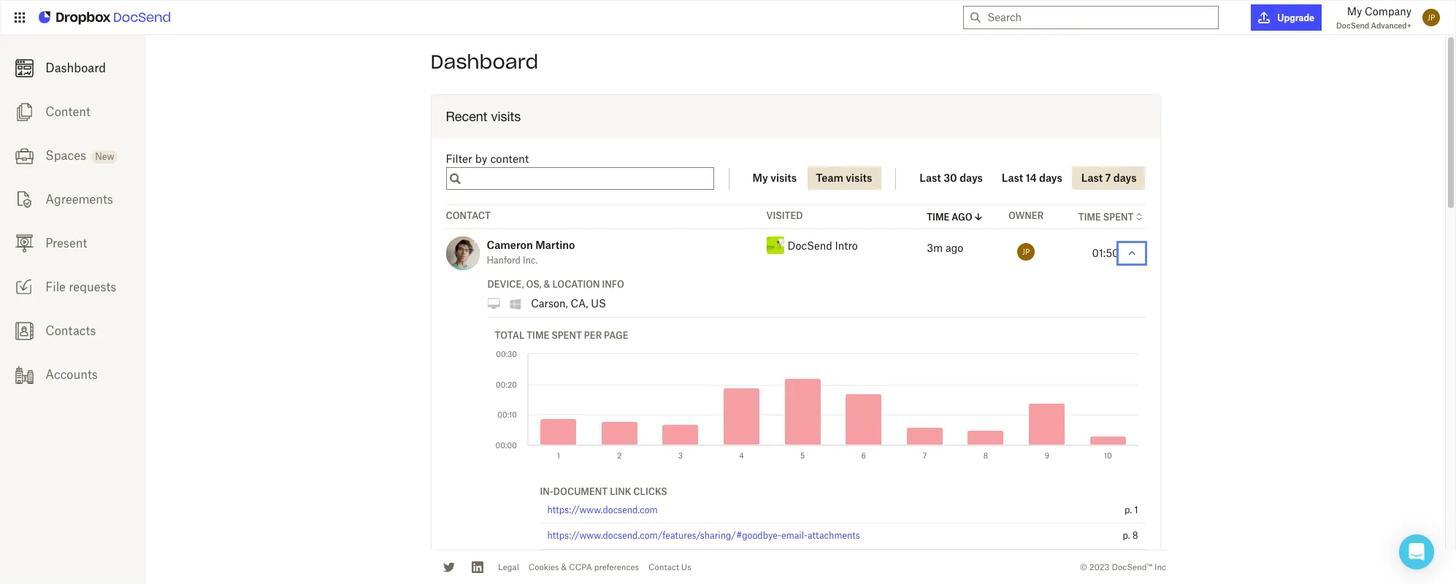 Task type: locate. For each thing, give the bounding box(es) containing it.
my inside my company docsend advanced+
[[1348, 5, 1363, 18]]

p. 8
[[1123, 531, 1139, 542]]

time up 01:50
[[1079, 212, 1102, 223]]

1 vertical spatial jp
[[1023, 248, 1030, 257]]

0 horizontal spatial spent
[[552, 331, 582, 342]]

1 horizontal spatial last
[[1002, 172, 1024, 184]]

contact
[[446, 211, 491, 222], [649, 562, 679, 573]]

last 7 days button
[[1073, 167, 1146, 190]]

last
[[920, 172, 942, 184], [1002, 172, 1024, 184], [1082, 172, 1103, 184]]

days for last 7 days
[[1114, 172, 1137, 184]]

3m
[[927, 242, 943, 255]]

device,
[[488, 279, 524, 290]]

& right os,
[[544, 279, 551, 290]]

time for time ago
[[927, 212, 950, 223]]

docsend
[[1337, 21, 1370, 30], [788, 240, 833, 252]]

accounts
[[46, 368, 98, 382]]

2 tab list from the left
[[911, 153, 1146, 190]]

days for last 14 days
[[1040, 172, 1063, 184]]

0 horizontal spatial docsend
[[788, 240, 833, 252]]

https://www.docsend.com/features/sharing/#goodbye-email-attachments
[[548, 531, 861, 542]]

days right 7
[[1114, 172, 1137, 184]]

spent left 'per'
[[552, 331, 582, 342]]

0 horizontal spatial days
[[960, 172, 983, 184]]

my for visits
[[753, 172, 768, 184]]

days right 14
[[1040, 172, 1063, 184]]

cameron martino hanford inc.
[[487, 239, 575, 266]]

0 horizontal spatial visits
[[491, 109, 521, 124]]

0 horizontal spatial jp
[[1023, 248, 1030, 257]]

2 horizontal spatial visits
[[846, 172, 873, 184]]

intro
[[836, 240, 858, 252]]

sidebar dashboard image
[[15, 59, 33, 77]]

sidebar contacts image
[[15, 322, 33, 340]]

windows image
[[510, 298, 521, 310]]

us
[[591, 297, 606, 310]]

present
[[46, 236, 87, 251]]

my for company
[[1348, 5, 1363, 18]]

time inside time spent button
[[1079, 212, 1102, 223]]

jp inside 3m ago jp
[[1023, 248, 1030, 257]]

us
[[682, 562, 692, 573]]

2 last from the left
[[1002, 172, 1024, 184]]

01:50
[[1093, 247, 1120, 259]]

2 days from the left
[[1040, 172, 1063, 184]]

last for last 7 days
[[1082, 172, 1103, 184]]

0 vertical spatial spent
[[1104, 212, 1134, 223]]

last left 14
[[1002, 172, 1024, 184]]

0 horizontal spatial tab list
[[744, 153, 881, 190]]

my inside 'button'
[[753, 172, 768, 184]]

cameron martino image
[[446, 237, 480, 271]]

1 horizontal spatial jp
[[1428, 13, 1436, 22]]

last for last 14 days
[[1002, 172, 1024, 184]]

visits inside button
[[846, 172, 873, 184]]

agreements
[[46, 192, 113, 207]]

©
[[1081, 562, 1088, 573]]

dashboard up content link
[[46, 61, 106, 75]]

accounts link
[[0, 353, 146, 397]]

days inside 'button'
[[960, 172, 983, 184]]

0 vertical spatial &
[[544, 279, 551, 290]]

sidebar documents image
[[15, 103, 33, 121]]

my up visited
[[753, 172, 768, 184]]

hanford inc. link
[[487, 255, 538, 266]]

desktop image
[[488, 298, 500, 310]]

1 last from the left
[[920, 172, 942, 184]]

docsend left the intro
[[788, 240, 833, 252]]

time inside button
[[927, 212, 950, 223]]

0 horizontal spatial last
[[920, 172, 942, 184]]

by
[[476, 152, 488, 165]]

1 vertical spatial p.
[[1123, 531, 1131, 542]]

last 7 days
[[1082, 172, 1137, 184]]

receive image
[[15, 278, 33, 296]]

3 last from the left
[[1082, 172, 1103, 184]]

inc
[[1155, 562, 1167, 573]]

2 horizontal spatial days
[[1114, 172, 1137, 184]]

contact up cameron martino icon
[[446, 211, 491, 222]]

recent
[[446, 109, 488, 124]]

0 vertical spatial p.
[[1125, 505, 1133, 516]]

visits right team
[[846, 172, 873, 184]]

7
[[1106, 172, 1112, 184]]

1 vertical spatial my
[[753, 172, 768, 184]]

1 horizontal spatial contact
[[649, 562, 679, 573]]

1 horizontal spatial docsend
[[1337, 21, 1370, 30]]

1 vertical spatial docsend
[[788, 240, 833, 252]]

content
[[491, 152, 529, 165]]

dashboard up recent visits
[[431, 50, 539, 74]]

1 horizontal spatial visits
[[771, 172, 797, 184]]

visits inside 'button'
[[771, 172, 797, 184]]

ca,
[[571, 297, 589, 310]]

jp down the owner
[[1023, 248, 1030, 257]]

0 vertical spatial jp
[[1428, 13, 1436, 22]]

docsend intro
[[788, 240, 858, 252]]

1 horizontal spatial time
[[927, 212, 950, 223]]

contact left us
[[649, 562, 679, 573]]

0 vertical spatial contact
[[446, 211, 491, 222]]

1 days from the left
[[960, 172, 983, 184]]

visits
[[491, 109, 521, 124], [771, 172, 797, 184], [846, 172, 873, 184]]

p. left "1" on the bottom of the page
[[1125, 505, 1133, 516]]

jp right "advanced+"
[[1428, 13, 1436, 22]]

https://www.docsend.com link
[[548, 505, 658, 516]]

time for time spent
[[1079, 212, 1102, 223]]

0 vertical spatial my
[[1348, 5, 1363, 18]]

docsend inside my company docsend advanced+
[[1337, 21, 1370, 30]]

& left ccpa
[[561, 562, 567, 573]]

last left '30'
[[920, 172, 942, 184]]

visited
[[767, 211, 803, 222]]

preferences
[[595, 562, 639, 573]]

1 horizontal spatial &
[[561, 562, 567, 573]]

Filter by content text field
[[464, 171, 714, 187]]

spaces new
[[46, 148, 114, 163]]

file
[[46, 280, 66, 294]]

© 2023 docsend™ inc
[[1081, 562, 1167, 573]]

time left ago
[[927, 212, 950, 223]]

last inside 'button'
[[920, 172, 942, 184]]

1 horizontal spatial spent
[[1104, 212, 1134, 223]]

upgrade button
[[1252, 4, 1323, 31]]

contacts
[[46, 324, 96, 338]]

https://www.docsend.com/features/sharing/#goodbye-email-attachments link
[[548, 531, 861, 542]]

p. 1
[[1125, 505, 1139, 516]]

2 horizontal spatial last
[[1082, 172, 1103, 184]]

sidebar spaces image
[[15, 147, 33, 165]]

clicks
[[634, 487, 668, 498]]

3 days from the left
[[1114, 172, 1137, 184]]

1 tab list from the left
[[744, 153, 881, 190]]

visits up visited
[[771, 172, 797, 184]]

0 horizontal spatial contact
[[446, 211, 491, 222]]

my left company
[[1348, 5, 1363, 18]]

1 horizontal spatial dashboard
[[431, 50, 539, 74]]

file requests link
[[0, 265, 146, 309]]

tab list
[[744, 153, 881, 190], [911, 153, 1146, 190]]

last left 7
[[1082, 172, 1103, 184]]

contact inside recent visits list list
[[446, 211, 491, 222]]

location
[[553, 279, 600, 290]]

visits right recent
[[491, 109, 521, 124]]

time spent button
[[1079, 211, 1146, 223]]

days right '30'
[[960, 172, 983, 184]]

docsend down company
[[1337, 21, 1370, 30]]

1 horizontal spatial tab list
[[911, 153, 1146, 190]]

file requests
[[46, 280, 116, 294]]

content link
[[0, 90, 146, 134]]

docsend inside recent visits list list
[[788, 240, 833, 252]]

info
[[602, 279, 625, 290]]

p. left 8
[[1123, 531, 1131, 542]]

1 vertical spatial contact
[[649, 562, 679, 573]]

my visits
[[753, 172, 797, 184]]

visits for my visits
[[771, 172, 797, 184]]

in-
[[540, 487, 554, 498]]

time ago
[[927, 212, 973, 223]]

1 horizontal spatial days
[[1040, 172, 1063, 184]]

14
[[1026, 172, 1037, 184]]

2 horizontal spatial time
[[1079, 212, 1102, 223]]

owner
[[1009, 211, 1044, 222]]

1 vertical spatial spent
[[552, 331, 582, 342]]

days
[[960, 172, 983, 184], [1040, 172, 1063, 184], [1114, 172, 1137, 184]]

last 14 days button
[[994, 167, 1072, 190]]

spent up 01:50
[[1104, 212, 1134, 223]]

spent
[[1104, 212, 1134, 223], [552, 331, 582, 342]]

time
[[927, 212, 950, 223], [1079, 212, 1102, 223], [527, 331, 550, 342]]

0 horizontal spatial &
[[544, 279, 551, 290]]

upgrade image
[[1259, 12, 1271, 23]]

0 vertical spatial docsend
[[1337, 21, 1370, 30]]

tab list containing my visits
[[744, 153, 881, 190]]

time right total
[[527, 331, 550, 342]]

8
[[1133, 531, 1139, 542]]

0 horizontal spatial my
[[753, 172, 768, 184]]

ccpa
[[569, 562, 592, 573]]

carson, ca, us
[[531, 297, 606, 310]]

contact for contact
[[446, 211, 491, 222]]

days for last 30 days
[[960, 172, 983, 184]]

requests
[[69, 280, 116, 294]]

advanced+
[[1372, 21, 1412, 30]]

my
[[1348, 5, 1363, 18], [753, 172, 768, 184]]

1 horizontal spatial my
[[1348, 5, 1363, 18]]



Task type: describe. For each thing, give the bounding box(es) containing it.
dashboard link
[[0, 46, 146, 90]]

& inside recent visits list list
[[544, 279, 551, 290]]

tab list containing last 30 days
[[911, 153, 1146, 190]]

email-
[[782, 531, 808, 542]]

attachments
[[808, 531, 861, 542]]

filter
[[446, 152, 473, 165]]

last for last 30 days
[[920, 172, 942, 184]]

recent visits
[[446, 109, 521, 124]]

legal link
[[498, 562, 519, 573]]

in-document link clicks
[[540, 487, 668, 498]]

time spent
[[1079, 212, 1134, 223]]

Search text field
[[988, 7, 1213, 28]]

total
[[495, 331, 525, 342]]

cookies
[[529, 562, 559, 573]]

visits for recent visits
[[491, 109, 521, 124]]

cameron martino image
[[446, 237, 480, 271]]

os,
[[526, 279, 542, 290]]

1
[[1135, 505, 1139, 516]]

ago
[[946, 242, 964, 255]]

spaces
[[46, 148, 86, 163]]

docsend™
[[1112, 562, 1153, 573]]

last 30 days
[[920, 172, 983, 184]]

inc.
[[523, 255, 538, 266]]

legal
[[498, 562, 519, 573]]

my company docsend advanced+
[[1337, 5, 1412, 30]]

https://www.docsend.com
[[548, 505, 658, 516]]

3m ago jp
[[927, 242, 1030, 257]]

p. for p. 8
[[1123, 531, 1131, 542]]

contact us
[[649, 562, 692, 573]]

cameron
[[487, 239, 533, 251]]

https://www.docsend.com/features/sharing/#goodbye-
[[548, 531, 782, 542]]

cameron martino link
[[487, 239, 575, 251]]

team visits
[[816, 172, 873, 184]]

document
[[554, 487, 608, 498]]

0 horizontal spatial time
[[527, 331, 550, 342]]

time ago button
[[927, 211, 985, 223]]

2023
[[1090, 562, 1110, 573]]

contacts link
[[0, 309, 146, 353]]

filter by content
[[446, 152, 529, 165]]

hanford
[[487, 255, 521, 266]]

sidebar accounts image
[[15, 366, 33, 384]]

sidebar present image
[[15, 234, 33, 253]]

30
[[944, 172, 958, 184]]

1 vertical spatial &
[[561, 562, 567, 573]]

last 14 days
[[1002, 172, 1063, 184]]

recent visits list list
[[431, 190, 1161, 585]]

team visits button
[[807, 167, 881, 190]]

carson,
[[531, 297, 568, 310]]

company
[[1366, 5, 1412, 18]]

0 horizontal spatial dashboard
[[46, 61, 106, 75]]

last 30 days button
[[911, 167, 992, 190]]

cookies & ccpa preferences link
[[529, 562, 639, 573]]

cookies & ccpa preferences
[[529, 562, 639, 573]]

team
[[816, 172, 844, 184]]

ago
[[952, 212, 973, 223]]

agreements link
[[0, 178, 146, 221]]

visits for team visits
[[846, 172, 873, 184]]

device, os, & location info
[[488, 279, 625, 290]]

docsend intro link
[[788, 240, 858, 252]]

search image
[[450, 172, 461, 186]]

total time spent per page
[[495, 331, 629, 342]]

sidebar ndas image
[[15, 191, 33, 209]]

upgrade
[[1278, 12, 1315, 23]]

p. for p. 1
[[1125, 505, 1133, 516]]

martino
[[536, 239, 575, 251]]

contact us link
[[649, 562, 692, 573]]

spent inside button
[[1104, 212, 1134, 223]]

jp button
[[1420, 5, 1444, 30]]

link
[[610, 487, 632, 498]]

new
[[95, 151, 114, 162]]

content
[[46, 104, 90, 119]]

present link
[[0, 221, 146, 265]]

my visits button
[[744, 167, 806, 190]]

jp inside the jp popup button
[[1428, 13, 1436, 22]]

contact for contact us
[[649, 562, 679, 573]]

per
[[584, 331, 602, 342]]



Task type: vqa. For each thing, say whether or not it's contained in the screenshot.
third the Last from the right
yes



